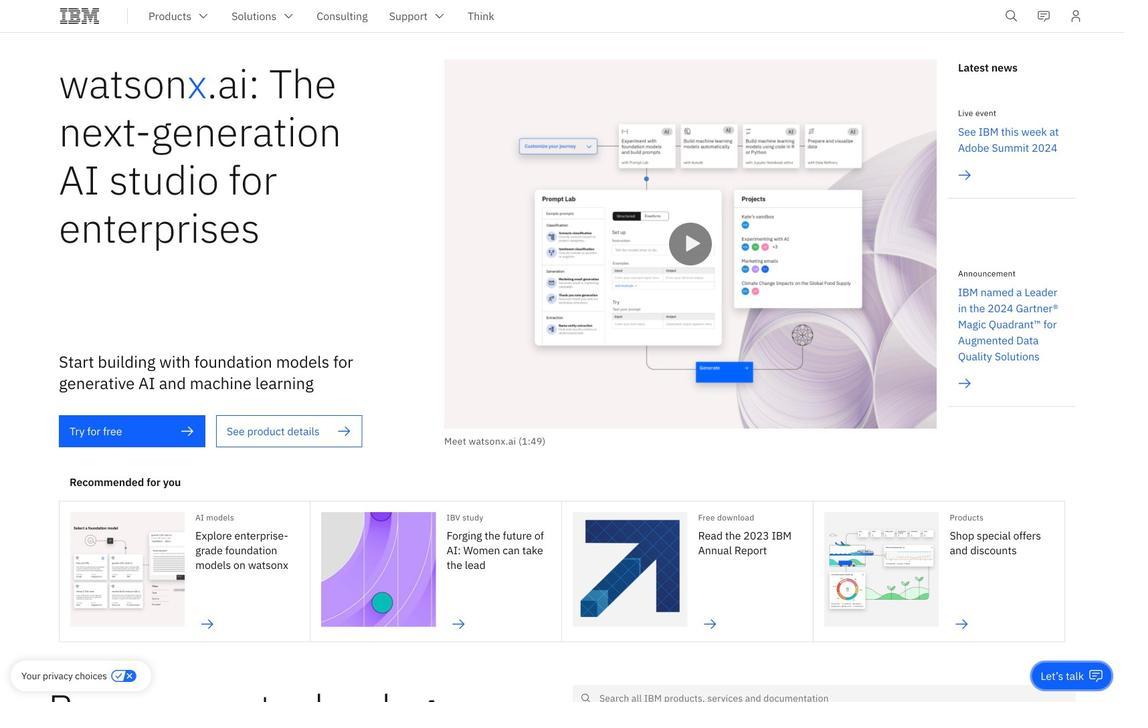 Task type: describe. For each thing, give the bounding box(es) containing it.
your privacy choices element
[[21, 669, 107, 684]]

let's talk element
[[1041, 669, 1084, 684]]



